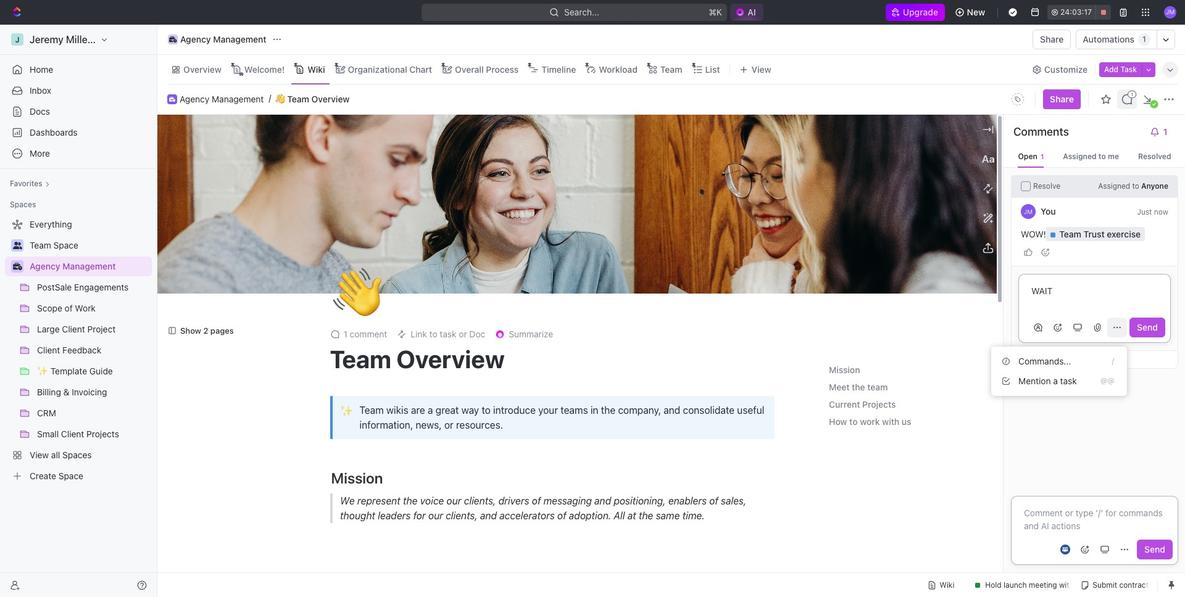Task type: locate. For each thing, give the bounding box(es) containing it.
0 vertical spatial overview
[[183, 64, 221, 74]]

welcome! link
[[242, 61, 285, 78]]

agency management tree
[[5, 215, 152, 486]]

overview
[[183, 64, 221, 74], [311, 94, 350, 104], [396, 345, 505, 374]]

1 horizontal spatial a
[[1053, 376, 1058, 386]]

of up accelerators
[[532, 496, 541, 507]]

agency management inside tree
[[30, 261, 116, 272]]

0 vertical spatial meet the team
[[829, 382, 888, 393]]

how to work with us
[[829, 417, 911, 427]]

workload link
[[596, 61, 637, 78]]

accelerators
[[499, 511, 554, 522]]

share inside button
[[1040, 34, 1064, 44]]

customize
[[1044, 64, 1088, 74]]

overview left welcome! link on the top of page
[[183, 64, 221, 74]]

0 vertical spatial assigned
[[1063, 152, 1097, 161]]

overview up great
[[396, 345, 505, 374]]

1 for 1 comment
[[343, 329, 347, 340]]

1 vertical spatial team
[[394, 571, 428, 588]]

new
[[967, 7, 985, 17]]

business time image inside agency management link
[[169, 36, 177, 43]]

pages
[[210, 326, 234, 336]]

0 vertical spatial send
[[1137, 322, 1158, 333]]

0 vertical spatial team
[[867, 382, 888, 393]]

team
[[867, 382, 888, 393], [394, 571, 428, 588]]

business time image
[[169, 36, 177, 43], [13, 263, 22, 270]]

and up adoption.
[[594, 496, 611, 507]]

drivers
[[498, 496, 529, 507]]

sidebar navigation
[[0, 25, 157, 597]]

1 horizontal spatial team
[[867, 382, 888, 393]]

meet the team
[[829, 382, 888, 393], [331, 571, 428, 588]]

0 horizontal spatial assigned
[[1063, 152, 1097, 161]]

0 vertical spatial clients,
[[464, 496, 496, 507]]

send button
[[1130, 318, 1165, 338], [1137, 540, 1173, 560]]

clients, left drivers
[[464, 496, 496, 507]]

of left sales,
[[709, 496, 718, 507]]

share
[[1040, 34, 1064, 44], [1050, 94, 1074, 104]]

to for how to work with us
[[849, 417, 858, 427]]

add task button
[[1099, 62, 1142, 77]]

0 vertical spatial our
[[446, 496, 461, 507]]

2 horizontal spatial of
[[709, 496, 718, 507]]

0 horizontal spatial and
[[480, 511, 497, 522]]

or
[[444, 420, 453, 431]]

1
[[1143, 35, 1146, 44], [343, 329, 347, 340]]

our right the voice
[[446, 496, 461, 507]]

and left accelerators
[[480, 511, 497, 522]]

0 vertical spatial mission
[[829, 365, 860, 375]]

welcome!
[[244, 64, 285, 74]]

team link
[[658, 61, 682, 78]]

our down the voice
[[428, 511, 443, 522]]

1 horizontal spatial 1
[[1143, 35, 1146, 44]]

a right "are"
[[428, 405, 433, 416]]

assigned left me
[[1063, 152, 1097, 161]]

0 vertical spatial business time image
[[169, 36, 177, 43]]

1 left comment
[[343, 329, 347, 340]]

1 vertical spatial assigned
[[1098, 181, 1130, 191]]

1 vertical spatial and
[[594, 496, 611, 507]]

0 vertical spatial meet
[[829, 382, 850, 393]]

24:03:17
[[1060, 7, 1092, 17]]

0 horizontal spatial our
[[428, 511, 443, 522]]

to right way
[[482, 405, 491, 416]]

0 horizontal spatial a
[[428, 405, 433, 416]]

management inside tree
[[62, 261, 116, 272]]

to for assigned to me
[[1099, 152, 1106, 161]]

of down the messaging
[[557, 511, 566, 522]]

0 horizontal spatial team
[[394, 571, 428, 588]]

0 horizontal spatial 1
[[343, 329, 347, 340]]

to for assigned to
[[1132, 181, 1139, 191]]

1 vertical spatial send button
[[1137, 540, 1173, 560]]

1 horizontal spatial assigned
[[1098, 181, 1130, 191]]

1 vertical spatial meet
[[331, 571, 365, 588]]

positioning,
[[613, 496, 665, 507]]

home
[[30, 64, 53, 75]]

1 vertical spatial business time image
[[13, 263, 22, 270]]

1 right 'automations' at top
[[1143, 35, 1146, 44]]

to up just
[[1132, 181, 1139, 191]]

the inside team wikis are a great way to introduce your teams in the company, and consolidate useful information, news, or resources.
[[601, 405, 615, 416]]

2 horizontal spatial and
[[664, 405, 680, 416]]

1 horizontal spatial business time image
[[169, 36, 177, 43]]

trust
[[1084, 229, 1105, 239]]

1 vertical spatial a
[[428, 405, 433, 416]]

wikis
[[386, 405, 408, 416]]

a left task
[[1053, 376, 1058, 386]]

jm
[[1024, 208, 1033, 215]]

team up information,
[[360, 405, 384, 416]]

2 vertical spatial management
[[62, 261, 116, 272]]

0 vertical spatial send button
[[1130, 318, 1165, 338]]

1 vertical spatial agency management
[[180, 94, 264, 104]]

to
[[1099, 152, 1106, 161], [1132, 181, 1139, 191], [482, 405, 491, 416], [849, 417, 858, 427]]

1 vertical spatial our
[[428, 511, 443, 522]]

dashboards
[[30, 127, 78, 138]]

team trust exercise link
[[1050, 229, 1141, 239]]

list link
[[703, 61, 720, 78]]

inbox link
[[5, 81, 152, 101]]

1 vertical spatial 1
[[343, 329, 347, 340]]

team overview
[[330, 345, 505, 374]]

work
[[860, 417, 880, 427]]

useful
[[737, 405, 764, 416]]

24:03:17 button
[[1047, 5, 1111, 20]]

0 vertical spatial share
[[1040, 34, 1064, 44]]

1 vertical spatial clients,
[[445, 511, 477, 522]]

team for team overview
[[330, 345, 391, 374]]

mention
[[1018, 376, 1051, 386]]

0 horizontal spatial meet
[[331, 571, 365, 588]]

to inside team wikis are a great way to introduce your teams in the company, and consolidate useful information, news, or resources.
[[482, 405, 491, 416]]

resolved
[[1138, 152, 1171, 161]]

spaces
[[10, 200, 36, 209]]

and right company,
[[664, 405, 680, 416]]

mission up we
[[331, 470, 383, 487]]

2 horizontal spatial overview
[[396, 345, 505, 374]]

mission up current
[[829, 365, 860, 375]]

overview down wiki
[[311, 94, 350, 104]]

add
[[1104, 64, 1118, 74]]

1 horizontal spatial overview
[[311, 94, 350, 104]]

thought
[[340, 511, 375, 522]]

management
[[213, 34, 266, 44], [212, 94, 264, 104], [62, 261, 116, 272]]

2 vertical spatial agency management link
[[30, 257, 149, 277]]

0 horizontal spatial business time image
[[13, 263, 22, 270]]

team down 1 comment
[[330, 345, 391, 374]]

process
[[486, 64, 519, 74]]

0 horizontal spatial meet the team
[[331, 571, 428, 588]]

2 vertical spatial agency
[[30, 261, 60, 272]]

👋 team overview
[[275, 94, 350, 104]]

exercise
[[1107, 229, 1141, 239]]

agency management for middle agency management link
[[180, 94, 264, 104]]

team left the trust on the right top of the page
[[1059, 229, 1081, 239]]

organizational chart
[[348, 64, 432, 74]]

1 horizontal spatial and
[[594, 496, 611, 507]]

of
[[532, 496, 541, 507], [709, 496, 718, 507], [557, 511, 566, 522]]

task
[[1060, 376, 1077, 386]]

share up customize button
[[1040, 34, 1064, 44]]

clients,
[[464, 496, 496, 507], [445, 511, 477, 522]]

us
[[902, 417, 911, 427]]

send
[[1137, 322, 1158, 333], [1144, 544, 1165, 555]]

sales,
[[721, 496, 746, 507]]

upgrade link
[[886, 4, 945, 21]]

0 vertical spatial 1
[[1143, 35, 1146, 44]]

team inside team wikis are a great way to introduce your teams in the company, and consolidate useful information, news, or resources.
[[360, 405, 384, 416]]

time.
[[682, 511, 704, 522]]

clients, right for
[[445, 511, 477, 522]]

0 vertical spatial a
[[1053, 376, 1058, 386]]

timeline
[[541, 64, 576, 74]]

messaging
[[543, 496, 591, 507]]

chart
[[409, 64, 432, 74]]

to right the how
[[849, 417, 858, 427]]

@@
[[1101, 376, 1114, 386]]

dashboards link
[[5, 123, 152, 143]]

1 vertical spatial meet the team
[[331, 571, 428, 588]]

⌘k
[[709, 7, 722, 17]]

information,
[[360, 420, 413, 431]]

0 vertical spatial and
[[664, 405, 680, 416]]

1 horizontal spatial mission
[[829, 365, 860, 375]]

1 vertical spatial agency
[[180, 94, 209, 104]]

2 vertical spatial agency management
[[30, 261, 116, 272]]

in
[[591, 405, 598, 416]]

assigned down me
[[1098, 181, 1130, 191]]

comments
[[1013, 125, 1069, 138]]

0 horizontal spatial overview
[[183, 64, 221, 74]]

0 horizontal spatial of
[[532, 496, 541, 507]]

meet
[[829, 382, 850, 393], [331, 571, 365, 588]]

2 vertical spatial overview
[[396, 345, 505, 374]]

assigned to me
[[1063, 152, 1119, 161]]

commands...
[[1018, 356, 1071, 367]]

to left me
[[1099, 152, 1106, 161]]

timeline link
[[539, 61, 576, 78]]

and
[[664, 405, 680, 416], [594, 496, 611, 507], [480, 511, 497, 522]]

you
[[1041, 206, 1056, 217]]

0 horizontal spatial mission
[[331, 470, 383, 487]]

assigned for assigned to
[[1098, 181, 1130, 191]]

team for team trust exercise
[[1059, 229, 1081, 239]]

share down customize button
[[1050, 94, 1074, 104]]

task
[[1120, 64, 1137, 74]]

assigned
[[1063, 152, 1097, 161], [1098, 181, 1130, 191]]

we represent the voice our clients, drivers of messaging and positioning, enablers of sales, thought leaders for our clients, and accelerators of adoption. all at the same time.
[[340, 496, 749, 522]]



Task type: vqa. For each thing, say whether or not it's contained in the screenshot.
tenth Option from the right
no



Task type: describe. For each thing, give the bounding box(es) containing it.
team trust exercise
[[1059, 229, 1141, 239]]

consolidate
[[683, 405, 735, 416]]

how
[[829, 417, 847, 427]]

are
[[411, 405, 425, 416]]

current
[[829, 400, 860, 410]]

just
[[1137, 207, 1152, 216]]

enablers
[[668, 496, 706, 507]]

list
[[705, 64, 720, 74]]

assigned for assigned to me
[[1063, 152, 1097, 161]]

just now
[[1137, 207, 1168, 216]]

wow!
[[1021, 229, 1046, 239]]

and inside team wikis are a great way to introduce your teams in the company, and consolidate useful information, news, or resources.
[[664, 405, 680, 416]]

same
[[655, 511, 679, 522]]

1 horizontal spatial our
[[446, 496, 461, 507]]

wiki link
[[305, 61, 325, 78]]

1 vertical spatial management
[[212, 94, 264, 104]]

at
[[627, 511, 636, 522]]

overall process
[[455, 64, 519, 74]]

all
[[613, 511, 625, 522]]

2 vertical spatial and
[[480, 511, 497, 522]]

✨
[[340, 404, 353, 417]]

/
[[1112, 357, 1114, 366]]

1 vertical spatial send
[[1144, 544, 1165, 555]]

team wikis are a great way to introduce your teams in the company, and consolidate useful information, news, or resources.
[[360, 405, 767, 431]]

1 vertical spatial agency management link
[[180, 94, 264, 105]]

business time image inside agency management tree
[[13, 263, 22, 270]]

1 horizontal spatial of
[[557, 511, 566, 522]]

business time image
[[169, 97, 175, 102]]

0 vertical spatial agency
[[180, 34, 211, 44]]

way
[[461, 405, 479, 416]]

1 horizontal spatial meet
[[829, 382, 850, 393]]

docs link
[[5, 102, 152, 122]]

Resolve checkbox
[[1021, 181, 1031, 191]]

1 vertical spatial overview
[[311, 94, 350, 104]]

team left list link
[[660, 64, 682, 74]]

new button
[[950, 2, 992, 22]]

1 vertical spatial share
[[1050, 94, 1074, 104]]

resources.
[[456, 420, 503, 431]]

assigned to
[[1098, 181, 1139, 191]]

for
[[413, 511, 425, 522]]

now
[[1154, 207, 1168, 216]]

home link
[[5, 60, 152, 80]]

company,
[[618, 405, 661, 416]]

team for team wikis are a great way to introduce your teams in the company, and consolidate useful information, news, or resources.
[[360, 405, 384, 416]]

represent
[[357, 496, 400, 507]]

agency management for agency management link inside the tree
[[30, 261, 116, 272]]

overall process link
[[452, 61, 519, 78]]

team right 👋
[[287, 94, 309, 104]]

great
[[436, 405, 459, 416]]

👋
[[275, 94, 285, 104]]

0 vertical spatial agency management link
[[165, 32, 269, 47]]

adoption.
[[569, 511, 611, 522]]

agency management link inside tree
[[30, 257, 149, 277]]

introduce
[[493, 405, 536, 416]]

1 comment
[[343, 329, 387, 340]]

projects
[[862, 400, 896, 410]]

we
[[340, 496, 354, 507]]

share button
[[1033, 30, 1071, 49]]

favorites button
[[5, 177, 55, 191]]

teams
[[561, 405, 588, 416]]

1 for 1
[[1143, 35, 1146, 44]]

overall
[[455, 64, 484, 74]]

1 horizontal spatial meet the team
[[829, 382, 888, 393]]

organizational
[[348, 64, 407, 74]]

mention a task
[[1018, 376, 1077, 386]]

favorites
[[10, 179, 42, 188]]

open
[[1018, 152, 1037, 161]]

inbox
[[30, 85, 51, 96]]

your
[[538, 405, 558, 416]]

upgrade
[[903, 7, 939, 17]]

a inside team wikis are a great way to introduce your teams in the company, and consolidate useful information, news, or resources.
[[428, 405, 433, 416]]

customize button
[[1028, 61, 1091, 78]]

agency inside tree
[[30, 261, 60, 272]]

wait
[[1031, 286, 1055, 296]]

comment
[[350, 329, 387, 340]]

0 vertical spatial agency management
[[180, 34, 266, 44]]

with
[[882, 417, 899, 427]]

voice
[[420, 496, 444, 507]]

wiki
[[307, 64, 325, 74]]

1 vertical spatial mission
[[331, 470, 383, 487]]

search...
[[564, 7, 599, 17]]

show
[[180, 326, 201, 336]]

2
[[203, 326, 208, 336]]

docs
[[30, 106, 50, 117]]

resolve
[[1033, 181, 1060, 191]]

add task
[[1104, 64, 1137, 74]]

organizational chart link
[[345, 61, 432, 78]]

news,
[[416, 420, 442, 431]]

0 vertical spatial management
[[213, 34, 266, 44]]

automations
[[1083, 34, 1134, 44]]



